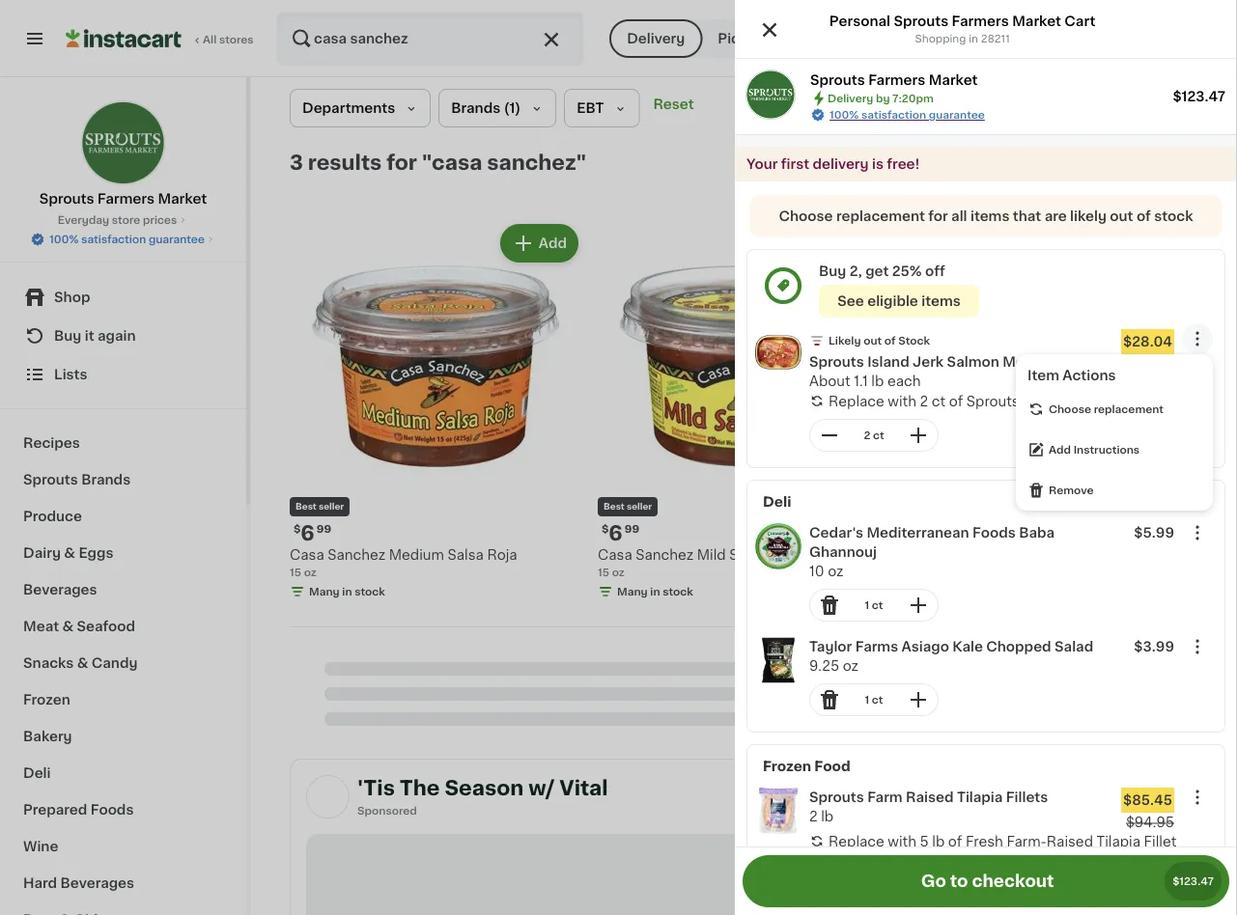 Task type: vqa. For each thing, say whether or not it's contained in the screenshot.
$4.41 Original price: $6.63 Element
no



Task type: describe. For each thing, give the bounding box(es) containing it.
produce link
[[12, 499, 235, 535]]

item actions
[[1028, 369, 1116, 383]]

choose replacement
[[1049, 404, 1164, 415]]

0 horizontal spatial foods
[[91, 804, 134, 817]]

add inside option
[[1049, 445, 1071, 456]]

99 for casa sanchez mild salsa roja
[[625, 524, 640, 535]]

3
[[290, 152, 303, 172]]

3 product group from the left
[[906, 220, 1199, 581]]

kale
[[953, 641, 983, 654]]

buy 2, get 25% off
[[819, 265, 946, 278]]

mediterranean
[[867, 527, 970, 540]]

0 horizontal spatial deli
[[23, 767, 51, 781]]

salmon inside sprouts island jerk salmon meal about 1.1 lb each
[[947, 356, 1000, 369]]

ct for increment quantity of cedar's mediterranean foods baba ghannouj icon
[[872, 600, 884, 611]]

instructions
[[1074, 445, 1140, 456]]

increment quantity of taylor farms asiago kale chopped salad image
[[907, 689, 930, 712]]

fillets
[[1006, 791, 1048, 805]]

& for snacks
[[77, 657, 88, 671]]

seller for casa sanchez medium salsa roja
[[319, 503, 344, 512]]

prepared foods link
[[12, 792, 235, 829]]

'tis the season w/ vital spo nsored
[[357, 778, 608, 816]]

farms
[[856, 641, 899, 654]]

10
[[810, 565, 825, 579]]

2 vertical spatial farmers
[[97, 192, 155, 206]]

all stores
[[203, 34, 254, 45]]

add for 6
[[1155, 237, 1184, 250]]

cedar's mediterranean foods baba ghannouj 10 oz
[[810, 527, 1055, 579]]

1 vertical spatial market
[[929, 73, 978, 87]]

dairy
[[23, 547, 61, 560]]

choose replacement option
[[1016, 389, 1213, 430]]

product group containing taylor farms asiago kale chopped salad
[[748, 630, 1225, 725]]

0 vertical spatial deli
[[763, 496, 792, 509]]

item actions list box
[[1016, 355, 1213, 511]]

stock for casa sanchez mild salsa roja
[[663, 587, 694, 598]]

1 horizontal spatial delivery
[[828, 93, 874, 104]]

taylor
[[810, 641, 852, 654]]

that
[[1013, 210, 1042, 223]]

cart
[[1065, 14, 1096, 28]]

farm
[[868, 791, 903, 805]]

1 horizontal spatial farmers
[[869, 73, 926, 87]]

lists
[[54, 368, 87, 382]]

$85.45
[[1124, 794, 1173, 808]]

many in stock for mild
[[617, 587, 694, 598]]

view more
[[1067, 789, 1156, 806]]

0 horizontal spatial sprouts farmers market
[[39, 192, 207, 206]]

taylor farms asiago kale chopped salad image
[[756, 638, 802, 684]]

is
[[872, 157, 884, 171]]

add button for casa sanchez mild salsa roja
[[810, 226, 885, 261]]

snacks & candy link
[[12, 645, 235, 682]]

again
[[98, 329, 136, 343]]

delivery
[[813, 157, 869, 171]]

2 vertical spatial market
[[158, 192, 207, 206]]

hard beverages link
[[12, 866, 235, 902]]

get
[[866, 265, 889, 278]]

about
[[810, 375, 851, 388]]

casa for casa sanchez mild salsa roja
[[598, 549, 633, 562]]

increment quantity of sprouts island jerk salmon meal image
[[907, 424, 930, 447]]

of right the likely on the right
[[1137, 210, 1152, 223]]

in for casa sanchez mild salsa roja
[[651, 587, 660, 598]]

billingsley
[[868, 31, 945, 45]]

sprouts down recipes
[[23, 473, 78, 487]]

more
[[1112, 789, 1156, 806]]

shop
[[54, 291, 90, 304]]

3 6 from the left
[[917, 523, 931, 543]]

jerk
[[913, 356, 944, 369]]

casa sanchez medium salsa roja 15 oz
[[290, 549, 517, 578]]

delivery inside button
[[627, 32, 685, 45]]

ct down sprouts island jerk salmon meal about 1.1 lb each
[[932, 395, 946, 408]]

bakery
[[23, 730, 72, 744]]

choose for choose replacement
[[1049, 404, 1092, 415]]

choose replacement for all items that are likely out of stock
[[779, 210, 1194, 223]]

2 horizontal spatial delivery
[[967, 31, 1030, 45]]

all stores link
[[66, 12, 255, 66]]

recipes link
[[12, 425, 235, 462]]

0 vertical spatial sprouts farmers market
[[811, 73, 978, 87]]

prepared
[[23, 804, 87, 817]]

baba
[[1019, 527, 1055, 540]]

herb
[[1023, 395, 1057, 408]]

100% inside button
[[49, 234, 79, 245]]

$ for casa sanchez mild salsa roja
[[602, 524, 609, 535]]

medium
[[389, 549, 444, 562]]

0 vertical spatial 100% satisfaction guarantee
[[830, 110, 985, 120]]

sprouts left herb
[[967, 395, 1020, 408]]

'tis
[[357, 778, 395, 798]]

remove option
[[1016, 471, 1213, 511]]

1 for 9.25 oz
[[865, 695, 870, 706]]

add button for casa sanchez medium salsa roja
[[502, 226, 577, 261]]

seafood
[[77, 620, 135, 634]]

best for casa sanchez medium salsa roja
[[296, 503, 317, 512]]

1 horizontal spatial 100%
[[830, 110, 859, 120]]

candy
[[92, 657, 138, 671]]

sprouts farmers market logo image
[[81, 100, 166, 185]]

15 for casa sanchez mild salsa roja
[[598, 568, 610, 578]]

replace for replace with 5 lb of fresh farm-raised tilapia fillet
[[829, 835, 885, 849]]

spo
[[357, 806, 379, 816]]

in for casa sanchez medium salsa roja
[[342, 587, 352, 598]]

salad
[[1055, 641, 1094, 654]]

1 horizontal spatial by
[[1033, 31, 1052, 45]]

casa for casa sanchez medium salsa roja
[[290, 549, 324, 562]]

reset
[[654, 98, 694, 111]]

replace for replace with 2 ct of sprouts herb butter salmon meal
[[829, 395, 885, 408]]

product group containing cedar's mediterranean foods baba ghannouj
[[748, 516, 1225, 630]]

many in stock for medium
[[309, 587, 385, 598]]

replace with 2 ct of sprouts herb butter salmon meal
[[829, 395, 1193, 408]]

everyday store prices
[[58, 215, 177, 226]]

1 product group from the left
[[290, 220, 583, 604]]

100% satisfaction guarantee button
[[30, 228, 216, 247]]

stock for casa sanchez medium salsa roja
[[355, 587, 385, 598]]

meat & seafood link
[[12, 609, 235, 645]]

sanchez for mild
[[636, 549, 694, 562]]

farmers inside personal sprouts farmers market cart shopping in 28211
[[952, 14, 1009, 28]]

sanchez for medium
[[328, 549, 386, 562]]

$85.45 $94.95
[[1124, 794, 1175, 830]]

eligible
[[868, 295, 919, 308]]

all
[[952, 210, 968, 223]]

meat
[[23, 620, 59, 634]]

seller for casa sanchez mild salsa roja
[[627, 503, 652, 512]]

lists link
[[12, 356, 235, 394]]

wine link
[[12, 829, 235, 866]]

3 results for "casa sanchez"
[[290, 152, 587, 172]]

sprouts farm raised tilapia fillets 2 lb
[[810, 791, 1048, 824]]

deli link
[[12, 756, 235, 792]]

1 vertical spatial by
[[876, 93, 890, 104]]

dairy & eggs
[[23, 547, 113, 560]]

1 horizontal spatial out
[[1110, 210, 1134, 223]]

hard beverages
[[23, 877, 134, 891]]

butter
[[1060, 395, 1103, 408]]

out inside coupon-wrapper element
[[864, 336, 882, 346]]

sprouts island jerk salmon meal about 1.1 lb each
[[810, 356, 1037, 388]]

of down 'sprouts island jerk salmon meal' button
[[949, 395, 963, 408]]

99 for casa sanchez medium salsa roja
[[317, 524, 331, 535]]

2 ct
[[864, 430, 885, 441]]

9.25
[[810, 660, 840, 673]]

2,
[[850, 265, 863, 278]]

$ 6 99 for casa sanchez mild salsa roja
[[602, 523, 640, 543]]

sprouts down 530
[[811, 73, 865, 87]]

1 vertical spatial 7:20pm
[[893, 93, 934, 104]]

buy it again link
[[12, 317, 235, 356]]

sprouts up everyday
[[39, 192, 94, 206]]

1 vertical spatial salmon
[[1106, 395, 1157, 408]]

sprouts farmers market image
[[747, 71, 795, 119]]

1 horizontal spatial raised
[[1047, 835, 1094, 849]]

item carousel region
[[790, 835, 1196, 916]]

guarantee inside button
[[149, 234, 205, 245]]

of up island
[[885, 336, 896, 346]]

0 vertical spatial items
[[971, 210, 1010, 223]]

the
[[400, 778, 440, 798]]

many for casa sanchez mild salsa roja
[[617, 587, 648, 598]]

add instructions option
[[1016, 430, 1213, 471]]

1 horizontal spatial meal
[[1161, 395, 1193, 408]]

salsa for medium
[[448, 549, 484, 562]]

frozen link
[[12, 682, 235, 719]]

2 product group from the left
[[598, 220, 891, 604]]

free!
[[887, 157, 920, 171]]

530 billingsley road
[[836, 31, 988, 45]]

sprouts island jerk salmon meal image
[[756, 329, 802, 376]]

product group containing sprouts farm raised tilapia fillets
[[748, 781, 1225, 900]]

of left 'fresh'
[[949, 835, 963, 849]]

best seller for casa sanchez mild salsa roja
[[604, 503, 652, 512]]

are
[[1045, 210, 1067, 223]]

add for casa sanchez medium salsa roja
[[539, 237, 567, 250]]

sanchez"
[[487, 152, 587, 172]]

15 for casa sanchez medium salsa roja
[[290, 568, 301, 578]]

oz for cedar's mediterranean foods baba ghannouj 10 oz
[[828, 565, 844, 579]]

add for casa sanchez mild salsa roja
[[847, 237, 875, 250]]

remove taylor farms asiago kale chopped salad image
[[818, 689, 842, 712]]

3 $ from the left
[[910, 524, 917, 535]]



Task type: locate. For each thing, give the bounding box(es) containing it.
farmers up road
[[952, 14, 1009, 28]]

0 horizontal spatial sanchez
[[328, 549, 386, 562]]

$ 6 99 up increment quantity of cedar's mediterranean foods baba ghannouj icon
[[910, 523, 948, 543]]

market inside personal sprouts farmers market cart shopping in 28211
[[1013, 14, 1062, 28]]

2 horizontal spatial 2
[[920, 395, 929, 408]]

stock right the likely on the right
[[1155, 210, 1194, 223]]

1 product group from the top
[[748, 322, 1225, 511]]

0 horizontal spatial in
[[342, 587, 352, 598]]

sprouts brands link
[[12, 462, 235, 499]]

2 $ 6 99 from the left
[[602, 523, 640, 543]]

1 horizontal spatial 7:20pm
[[1056, 31, 1112, 45]]

items right all on the top of page
[[971, 210, 1010, 223]]

7:20pm down the cart
[[1056, 31, 1112, 45]]

1 vertical spatial 100%
[[49, 234, 79, 245]]

0 horizontal spatial 99
[[317, 524, 331, 535]]

2 roja from the left
[[769, 549, 799, 562]]

1 horizontal spatial tilapia
[[1097, 835, 1141, 849]]

0 horizontal spatial $
[[294, 524, 301, 535]]

items inside button
[[922, 295, 961, 308]]

lb
[[872, 375, 884, 388], [821, 811, 834, 824], [933, 835, 945, 849]]

2 horizontal spatial $
[[910, 524, 917, 535]]

1 add button from the left
[[502, 226, 577, 261]]

1 99 from the left
[[317, 524, 331, 535]]

1 horizontal spatial best seller
[[604, 503, 652, 512]]

$ 6 99 up casa sanchez mild salsa roja 15 oz
[[602, 523, 640, 543]]

1 ct left increment quantity of taylor farms asiago kale chopped salad icon
[[865, 695, 884, 706]]

4 product group from the top
[[748, 781, 1225, 900]]

1 horizontal spatial lb
[[872, 375, 884, 388]]

foods left baba
[[973, 527, 1016, 540]]

roja for casa sanchez medium salsa roja
[[487, 549, 517, 562]]

delivery up 100% satisfaction guarantee link
[[828, 93, 874, 104]]

buy inside coupon-wrapper element
[[819, 265, 847, 278]]

for for "casa
[[387, 152, 417, 172]]

1 right remove cedar's mediterranean foods baba ghannouj image
[[865, 600, 870, 611]]

1 best from the left
[[296, 503, 317, 512]]

with for 5
[[888, 835, 917, 849]]

oz for casa sanchez medium salsa roja 15 oz
[[304, 568, 317, 578]]

beverages inside beverages link
[[23, 584, 97, 597]]

replacement
[[837, 210, 926, 223], [1094, 404, 1164, 415]]

choose down item actions
[[1049, 404, 1092, 415]]

buy for buy it again
[[54, 329, 82, 343]]

0 horizontal spatial product group
[[290, 220, 583, 604]]

1 vertical spatial 1
[[865, 695, 870, 706]]

2 horizontal spatial in
[[969, 33, 979, 44]]

buy left it
[[54, 329, 82, 343]]

for left "casa
[[387, 152, 417, 172]]

3 add button from the left
[[1119, 226, 1193, 261]]

0 horizontal spatial market
[[158, 192, 207, 206]]

many for casa sanchez medium salsa roja
[[309, 587, 340, 598]]

beverages down wine link
[[60, 877, 134, 891]]

vital farms est 2007 image
[[306, 776, 350, 819]]

1 vertical spatial items
[[922, 295, 961, 308]]

deli down bakery
[[23, 767, 51, 781]]

2 best from the left
[[604, 503, 625, 512]]

2 seller from the left
[[627, 503, 652, 512]]

to
[[951, 874, 969, 890]]

likely
[[829, 336, 861, 346]]

1 horizontal spatial items
[[971, 210, 1010, 223]]

15
[[290, 568, 301, 578], [598, 568, 610, 578]]

by up 100% satisfaction guarantee link
[[876, 93, 890, 104]]

0 horizontal spatial 7:20pm
[[893, 93, 934, 104]]

$94.95
[[1127, 816, 1175, 830]]

frozen up bakery
[[23, 694, 70, 707]]

sanchez inside casa sanchez mild salsa roja 15 oz
[[636, 549, 694, 562]]

salsa inside casa sanchez medium salsa roja 15 oz
[[448, 549, 484, 562]]

1 horizontal spatial product group
[[598, 220, 891, 604]]

0 vertical spatial 1 ct
[[865, 600, 884, 611]]

cedar's mediterranean foods baba ghannouj button
[[810, 524, 1112, 562]]

best for casa sanchez mild salsa roja
[[604, 503, 625, 512]]

farmers up 100% satisfaction guarantee link
[[869, 73, 926, 87]]

likely
[[1071, 210, 1107, 223]]

beverages
[[23, 584, 97, 597], [60, 877, 134, 891]]

salmon down actions
[[1106, 395, 1157, 408]]

1 horizontal spatial many in stock
[[617, 587, 694, 598]]

stock
[[899, 336, 930, 346]]

buy
[[819, 265, 847, 278], [54, 329, 82, 343]]

food
[[815, 760, 851, 774]]

2 $123.47 from the top
[[1173, 877, 1214, 887]]

replace down 1.1
[[829, 395, 885, 408]]

salsa inside casa sanchez mild salsa roja 15 oz
[[730, 549, 766, 562]]

stock down casa sanchez medium salsa roja 15 oz
[[355, 587, 385, 598]]

2 right sprouts farm raised tilapia fillets image on the bottom of page
[[810, 811, 818, 824]]

0 vertical spatial 2
[[920, 395, 929, 408]]

oz
[[828, 565, 844, 579], [304, 568, 317, 578], [612, 568, 625, 578], [843, 660, 859, 673]]

7:20pm
[[1056, 31, 1112, 45], [893, 93, 934, 104]]

beverages link
[[12, 572, 235, 609]]

casa sanchez mild salsa roja 15 oz
[[598, 549, 799, 578]]

decrement quantity of sprouts island jerk salmon meal image
[[818, 424, 842, 447]]

0 horizontal spatial 100%
[[49, 234, 79, 245]]

nsored
[[379, 806, 417, 816]]

0 horizontal spatial roja
[[487, 549, 517, 562]]

product group
[[748, 322, 1225, 511], [748, 516, 1225, 630], [748, 630, 1225, 725], [748, 781, 1225, 900]]

$ for casa sanchez medium salsa roja
[[294, 524, 301, 535]]

$3.99
[[1135, 641, 1175, 654]]

0 vertical spatial 100%
[[830, 110, 859, 120]]

store
[[112, 215, 140, 226]]

1 1 ct from the top
[[865, 600, 884, 611]]

100% down everyday
[[49, 234, 79, 245]]

oz for casa sanchez mild salsa roja 15 oz
[[612, 568, 625, 578]]

1 many from the left
[[309, 587, 340, 598]]

fresh
[[966, 835, 1004, 849]]

it
[[85, 329, 94, 343]]

0 horizontal spatial meal
[[1003, 356, 1037, 369]]

6 for casa sanchez mild salsa roja
[[609, 523, 623, 543]]

tilapia up 'fresh'
[[957, 791, 1003, 805]]

2 add button from the left
[[810, 226, 885, 261]]

0 vertical spatial replacement
[[837, 210, 926, 223]]

sanchez left mild
[[636, 549, 694, 562]]

0 horizontal spatial tilapia
[[957, 791, 1003, 805]]

2 horizontal spatial stock
[[1155, 210, 1194, 223]]

1 salsa from the left
[[448, 549, 484, 562]]

1 for 10 oz
[[865, 600, 870, 611]]

1 vertical spatial meal
[[1161, 395, 1193, 408]]

2 vertical spatial lb
[[933, 835, 945, 849]]

0 vertical spatial for
[[387, 152, 417, 172]]

0 vertical spatial beverages
[[23, 584, 97, 597]]

buy for buy 2, get 25% off
[[819, 265, 847, 278]]

7:20pm inside delivery by 7:20pm link
[[1056, 31, 1112, 45]]

2 inside the sprouts farm raised tilapia fillets 2 lb
[[810, 811, 818, 824]]

lb right sprouts farm raised tilapia fillets image on the bottom of page
[[821, 811, 834, 824]]

100% satisfaction guarantee up free!
[[830, 110, 985, 120]]

replacement down is
[[837, 210, 926, 223]]

salsa right 'medium'
[[448, 549, 484, 562]]

oz inside casa sanchez medium salsa roja 15 oz
[[304, 568, 317, 578]]

2 many from the left
[[617, 587, 648, 598]]

1 horizontal spatial in
[[651, 587, 660, 598]]

2 1 ct from the top
[[865, 695, 884, 706]]

sprouts inside sprouts island jerk salmon meal about 1.1 lb each
[[810, 356, 864, 369]]

1 sanchez from the left
[[328, 549, 386, 562]]

go to checkout
[[921, 874, 1055, 890]]

0 horizontal spatial delivery by 7:20pm
[[828, 93, 934, 104]]

2 15 from the left
[[598, 568, 610, 578]]

checkout
[[972, 874, 1055, 890]]

deli up cedar's mediterranean foods baba ghannouj 'image'
[[763, 496, 792, 509]]

1 horizontal spatial satisfaction
[[862, 110, 927, 120]]

lb inside sprouts island jerk salmon meal about 1.1 lb each
[[872, 375, 884, 388]]

sprouts up 530 billingsley road
[[894, 14, 949, 28]]

530
[[836, 31, 865, 45]]

0 vertical spatial foods
[[973, 527, 1016, 540]]

guarantee down road
[[929, 110, 985, 120]]

roja for casa sanchez mild salsa roja
[[769, 549, 799, 562]]

increment quantity of cedar's mediterranean foods baba ghannouj image
[[907, 594, 930, 617]]

1 15 from the left
[[290, 568, 301, 578]]

seller
[[319, 503, 344, 512], [627, 503, 652, 512]]

replacement for choose replacement
[[1094, 404, 1164, 415]]

out right the likely on the right
[[1110, 210, 1134, 223]]

$ 6 99 for casa sanchez medium salsa roja
[[294, 523, 331, 543]]

2 best seller from the left
[[604, 503, 652, 512]]

2 horizontal spatial lb
[[933, 835, 945, 849]]

1 horizontal spatial many
[[617, 587, 648, 598]]

add instructions
[[1049, 445, 1140, 456]]

wine
[[23, 841, 58, 854]]

mild
[[697, 549, 726, 562]]

frozen for frozen
[[23, 694, 70, 707]]

1 seller from the left
[[319, 503, 344, 512]]

1 vertical spatial choose
[[1049, 404, 1092, 415]]

ct for increment quantity of taylor farms asiago kale chopped salad icon
[[872, 695, 884, 706]]

& left candy
[[77, 657, 88, 671]]

0 vertical spatial market
[[1013, 14, 1062, 28]]

salsa right mild
[[730, 549, 766, 562]]

7:20pm up 100% satisfaction guarantee link
[[893, 93, 934, 104]]

0 vertical spatial farmers
[[952, 14, 1009, 28]]

raised inside the sprouts farm raised tilapia fillets 2 lb
[[906, 791, 954, 805]]

raised up 5
[[906, 791, 954, 805]]

stock down casa sanchez mild salsa roja 15 oz
[[663, 587, 694, 598]]

1 1 from the top
[[865, 600, 870, 611]]

sanchez left 'medium'
[[328, 549, 386, 562]]

buy it again
[[54, 329, 136, 343]]

buy left 2,
[[819, 265, 847, 278]]

1 horizontal spatial guarantee
[[929, 110, 985, 120]]

1 replace from the top
[[829, 395, 885, 408]]

0 vertical spatial by
[[1033, 31, 1052, 45]]

28211
[[981, 33, 1010, 44]]

2 salsa from the left
[[730, 549, 766, 562]]

1 vertical spatial &
[[62, 620, 74, 634]]

0 vertical spatial choose
[[779, 210, 833, 223]]

in left 28211 at the right of the page
[[969, 33, 979, 44]]

results
[[308, 152, 382, 172]]

& for dairy
[[64, 547, 75, 560]]

sprouts farm raised tilapia fillets image
[[756, 788, 802, 835]]

15 inside casa sanchez mild salsa roja 15 oz
[[598, 568, 610, 578]]

2 down each
[[920, 395, 929, 408]]

1 ct for 10 oz
[[865, 600, 884, 611]]

in down casa sanchez mild salsa roja 15 oz
[[651, 587, 660, 598]]

2 vertical spatial &
[[77, 657, 88, 671]]

farm-
[[1007, 835, 1047, 849]]

$ 6 99 up casa sanchez medium salsa roja 15 oz
[[294, 523, 331, 543]]

actions
[[1063, 369, 1116, 383]]

lb right 1.1
[[872, 375, 884, 388]]

1 ct for 9.25 oz
[[865, 695, 884, 706]]

sprouts up "about"
[[810, 356, 864, 369]]

eggs
[[79, 547, 113, 560]]

with for 2
[[888, 395, 917, 408]]

1 vertical spatial tilapia
[[1097, 835, 1141, 849]]

1 ct
[[865, 600, 884, 611], [865, 695, 884, 706]]

meal inside sprouts island jerk salmon meal about 1.1 lb each
[[1003, 356, 1037, 369]]

1 $ from the left
[[294, 524, 301, 535]]

1 casa from the left
[[290, 549, 324, 562]]

roja left ghannouj
[[769, 549, 799, 562]]

replacement for choose replacement for all items that are likely out of stock
[[837, 210, 926, 223]]

100% satisfaction guarantee down store
[[49, 234, 205, 245]]

taylor farms asiago kale chopped salad 9.25 oz
[[810, 641, 1094, 673]]

None search field
[[276, 12, 585, 66]]

product group containing $28.04
[[748, 322, 1225, 511]]

0 horizontal spatial buy
[[54, 329, 82, 343]]

for for all
[[929, 210, 948, 223]]

ct left increment quantity of sprouts island jerk salmon meal image
[[873, 430, 885, 441]]

1.1
[[854, 375, 868, 388]]

beverages inside hard beverages link
[[60, 877, 134, 891]]

1 vertical spatial beverages
[[60, 877, 134, 891]]

off
[[926, 265, 946, 278]]

1 horizontal spatial market
[[929, 73, 978, 87]]

road
[[949, 31, 988, 45]]

satisfaction inside button
[[81, 234, 146, 245]]

satisfaction up free!
[[862, 110, 927, 120]]

stores
[[219, 34, 254, 45]]

1 right remove taylor farms asiago kale chopped salad image
[[865, 695, 870, 706]]

15 inside casa sanchez medium salsa roja 15 oz
[[290, 568, 301, 578]]

delivery button
[[610, 19, 703, 58]]

sprouts down the food
[[810, 791, 864, 805]]

oz inside casa sanchez mild salsa roja 15 oz
[[612, 568, 625, 578]]

for left all on the top of page
[[929, 210, 948, 223]]

by right 28211 at the right of the page
[[1033, 31, 1052, 45]]

0 horizontal spatial replacement
[[837, 210, 926, 223]]

sprouts farmers market up 100% satisfaction guarantee link
[[811, 73, 978, 87]]

delivery up reset
[[627, 32, 685, 45]]

0 vertical spatial meal
[[1003, 356, 1037, 369]]

market up prices
[[158, 192, 207, 206]]

roja inside casa sanchez mild salsa roja 15 oz
[[769, 549, 799, 562]]

2 1 from the top
[[865, 695, 870, 706]]

2 horizontal spatial 6
[[917, 523, 931, 543]]

1 horizontal spatial foods
[[973, 527, 1016, 540]]

1 vertical spatial 2
[[864, 430, 871, 441]]

raised down the view
[[1047, 835, 1094, 849]]

& right meat
[[62, 620, 74, 634]]

foods inside 'cedar's mediterranean foods baba ghannouj 10 oz'
[[973, 527, 1016, 540]]

see eligible items button
[[819, 285, 980, 318]]

out up island
[[864, 336, 882, 346]]

oz inside taylor farms asiago kale chopped salad 9.25 oz
[[843, 660, 859, 673]]

1 6 from the left
[[301, 523, 315, 543]]

sprouts farm raised tilapia fillets button
[[810, 788, 1112, 808]]

1 $ 6 99 from the left
[[294, 523, 331, 543]]

2 horizontal spatial farmers
[[952, 14, 1009, 28]]

0 vertical spatial $123.47
[[1173, 90, 1226, 103]]

1 vertical spatial 1 ct
[[865, 695, 884, 706]]

3 $ 6 99 from the left
[[910, 523, 948, 543]]

sprouts brands
[[23, 473, 131, 487]]

guarantee down prices
[[149, 234, 205, 245]]

salsa
[[448, 549, 484, 562], [730, 549, 766, 562]]

seller up casa sanchez medium salsa roja 15 oz
[[319, 503, 344, 512]]

0 horizontal spatial frozen
[[23, 694, 70, 707]]

beverages down dairy & eggs
[[23, 584, 97, 597]]

1 vertical spatial delivery by 7:20pm
[[828, 93, 934, 104]]

in inside personal sprouts farmers market cart shopping in 28211
[[969, 33, 979, 44]]

1 horizontal spatial buy
[[819, 265, 847, 278]]

sprouts inside the sprouts farm raised tilapia fillets 2 lb
[[810, 791, 864, 805]]

foods down 'deli' link
[[91, 804, 134, 817]]

in
[[969, 33, 979, 44], [342, 587, 352, 598], [651, 587, 660, 598]]

items down off
[[922, 295, 961, 308]]

choose
[[779, 210, 833, 223], [1049, 404, 1092, 415]]

1 roja from the left
[[487, 549, 517, 562]]

cedar's mediterranean foods baba ghannouj image
[[756, 524, 802, 570]]

add
[[539, 237, 567, 250], [847, 237, 875, 250], [1155, 237, 1184, 250], [1049, 445, 1071, 456]]

in down casa sanchez medium salsa roja 15 oz
[[342, 587, 352, 598]]

sanchez inside casa sanchez medium salsa roja 15 oz
[[328, 549, 386, 562]]

2 replace from the top
[[829, 835, 885, 849]]

delivery right shopping
[[967, 31, 1030, 45]]

2 horizontal spatial add button
[[1119, 226, 1193, 261]]

best seller for casa sanchez medium salsa roja
[[296, 503, 344, 512]]

your
[[747, 157, 778, 171]]

2 sanchez from the left
[[636, 549, 694, 562]]

everyday
[[58, 215, 109, 226]]

many in stock down casa sanchez medium salsa roja 15 oz
[[309, 587, 385, 598]]

2 99 from the left
[[625, 524, 640, 535]]

meal down $28.04 at the right
[[1161, 395, 1193, 408]]

100% up delivery
[[830, 110, 859, 120]]

oz inside 'cedar's mediterranean foods baba ghannouj 10 oz'
[[828, 565, 844, 579]]

3 99 from the left
[[933, 524, 948, 535]]

with down each
[[888, 395, 917, 408]]

tilapia inside the sprouts farm raised tilapia fillets 2 lb
[[957, 791, 1003, 805]]

market down shopping
[[929, 73, 978, 87]]

100% satisfaction guarantee inside button
[[49, 234, 205, 245]]

sprouts inside personal sprouts farmers market cart shopping in 28211
[[894, 14, 949, 28]]

1 many in stock from the left
[[309, 587, 385, 598]]

1 horizontal spatial replacement
[[1094, 404, 1164, 415]]

1 horizontal spatial 100% satisfaction guarantee
[[830, 110, 985, 120]]

0 vertical spatial with
[[888, 395, 917, 408]]

season
[[445, 778, 524, 798]]

cedar's
[[810, 527, 864, 540]]

0 horizontal spatial many in stock
[[309, 587, 385, 598]]

w/
[[529, 778, 555, 798]]

sprouts farmers market up everyday store prices link
[[39, 192, 207, 206]]

instacart logo image
[[66, 27, 182, 50]]

satisfaction down everyday store prices
[[81, 234, 146, 245]]

0 vertical spatial guarantee
[[929, 110, 985, 120]]

frozen for frozen food
[[763, 760, 812, 774]]

roja inside casa sanchez medium salsa roja 15 oz
[[487, 549, 517, 562]]

replacement inside option
[[1094, 404, 1164, 415]]

5
[[920, 835, 929, 849]]

1 horizontal spatial sanchez
[[636, 549, 694, 562]]

0 vertical spatial delivery by 7:20pm
[[967, 31, 1112, 45]]

0 horizontal spatial seller
[[319, 503, 344, 512]]

$5.99
[[1135, 527, 1175, 540]]

meal
[[1003, 356, 1037, 369], [1161, 395, 1193, 408]]

delivery by 7:20pm link
[[937, 27, 1112, 50]]

1 horizontal spatial 6
[[609, 523, 623, 543]]

frozen up sprouts farm raised tilapia fillets image on the bottom of page
[[763, 760, 812, 774]]

replace down farm
[[829, 835, 885, 849]]

2 $ from the left
[[602, 524, 609, 535]]

replace with 5 lb of fresh farm-raised tilapia fillet
[[829, 835, 1177, 849]]

3 product group from the top
[[748, 630, 1225, 725]]

1 vertical spatial frozen
[[763, 760, 812, 774]]

service type group
[[610, 19, 781, 58]]

shop link
[[12, 278, 235, 317]]

casa
[[290, 549, 324, 562], [598, 549, 633, 562]]

many down casa sanchez mild salsa roja 15 oz
[[617, 587, 648, 598]]

dairy & eggs link
[[12, 535, 235, 572]]

choose down first
[[779, 210, 833, 223]]

choose for choose replacement for all items that are likely out of stock
[[779, 210, 833, 223]]

meal up the replace with 2 ct of sprouts herb butter salmon meal on the right
[[1003, 356, 1037, 369]]

tilapia down $94.95 on the right of page
[[1097, 835, 1141, 849]]

1 ct up farms
[[865, 600, 884, 611]]

0 vertical spatial lb
[[872, 375, 884, 388]]

1 best seller from the left
[[296, 503, 344, 512]]

salsa for mild
[[730, 549, 766, 562]]

out
[[1110, 210, 1134, 223], [864, 336, 882, 346]]

salmon right jerk
[[947, 356, 1000, 369]]

shopping
[[915, 33, 967, 44]]

0 horizontal spatial stock
[[355, 587, 385, 598]]

1 horizontal spatial choose
[[1049, 404, 1092, 415]]

casa inside casa sanchez mild salsa roja 15 oz
[[598, 549, 633, 562]]

0 horizontal spatial 2
[[810, 811, 818, 824]]

1 vertical spatial lb
[[821, 811, 834, 824]]

your first delivery is free!
[[747, 157, 920, 171]]

coupon-wrapper element
[[748, 250, 1225, 511]]

2 right decrement quantity of sprouts island jerk salmon meal icon
[[864, 430, 871, 441]]

market left the cart
[[1013, 14, 1062, 28]]

lb inside the sprouts farm raised tilapia fillets 2 lb
[[821, 811, 834, 824]]

satisfaction
[[862, 110, 927, 120], [81, 234, 146, 245]]

snacks & candy
[[23, 657, 138, 671]]

1 $123.47 from the top
[[1173, 90, 1226, 103]]

lb right 5
[[933, 835, 945, 849]]

2 6 from the left
[[609, 523, 623, 543]]

add button for 6
[[1119, 226, 1193, 261]]

0 vertical spatial satisfaction
[[862, 110, 927, 120]]

ct left increment quantity of taylor farms asiago kale chopped salad icon
[[872, 695, 884, 706]]

1 horizontal spatial sprouts farmers market
[[811, 73, 978, 87]]

delivery by 7:20pm up 100% satisfaction guarantee link
[[828, 93, 934, 104]]

1 with from the top
[[888, 395, 917, 408]]

by
[[1033, 31, 1052, 45], [876, 93, 890, 104]]

1 horizontal spatial salmon
[[1106, 395, 1157, 408]]

2 product group from the top
[[748, 516, 1225, 630]]

remove cedar's mediterranean foods baba ghannouj image
[[818, 594, 842, 617]]

sprouts
[[894, 14, 949, 28], [811, 73, 865, 87], [39, 192, 94, 206], [810, 356, 864, 369], [967, 395, 1020, 408], [23, 473, 78, 487], [810, 791, 864, 805]]

replace inside coupon-wrapper element
[[829, 395, 885, 408]]

product group
[[290, 220, 583, 604], [598, 220, 891, 604], [906, 220, 1199, 581]]

casa inside casa sanchez medium salsa roja 15 oz
[[290, 549, 324, 562]]

1 horizontal spatial 2
[[864, 430, 871, 441]]

2 casa from the left
[[598, 549, 633, 562]]

ct for increment quantity of sprouts island jerk salmon meal image
[[873, 430, 885, 441]]

530 billingsley road button
[[805, 12, 988, 66]]

best seller
[[296, 503, 344, 512], [604, 503, 652, 512]]

all
[[203, 34, 217, 45]]

item
[[1028, 369, 1060, 383]]

& for meat
[[62, 620, 74, 634]]

1 horizontal spatial 99
[[625, 524, 640, 535]]

"casa
[[422, 152, 482, 172]]

0 vertical spatial frozen
[[23, 694, 70, 707]]

1 vertical spatial replacement
[[1094, 404, 1164, 415]]

1 horizontal spatial frozen
[[763, 760, 812, 774]]

1 horizontal spatial deli
[[763, 496, 792, 509]]

0 horizontal spatial $ 6 99
[[294, 523, 331, 543]]

0 vertical spatial &
[[64, 547, 75, 560]]

& left eggs
[[64, 547, 75, 560]]

roja right 'medium'
[[487, 549, 517, 562]]

100%
[[830, 110, 859, 120], [49, 234, 79, 245]]

2 many in stock from the left
[[617, 587, 694, 598]]

many down casa sanchez medium salsa roja 15 oz
[[309, 587, 340, 598]]

choose inside option
[[1049, 404, 1092, 415]]

1 vertical spatial deli
[[23, 767, 51, 781]]

6 for casa sanchez medium salsa roja
[[301, 523, 315, 543]]

with left 5
[[888, 835, 917, 849]]

2 with from the top
[[888, 835, 917, 849]]

sprouts island jerk salmon meal button
[[810, 353, 1112, 372]]

0 vertical spatial buy
[[819, 265, 847, 278]]

with inside coupon-wrapper element
[[888, 395, 917, 408]]

100% satisfaction guarantee
[[830, 110, 985, 120], [49, 234, 205, 245]]

None field
[[1183, 324, 1213, 355], [1183, 518, 1213, 549], [1183, 632, 1213, 663], [1183, 783, 1213, 813], [1183, 324, 1213, 355], [1183, 518, 1213, 549], [1183, 632, 1213, 663], [1183, 783, 1213, 813]]



